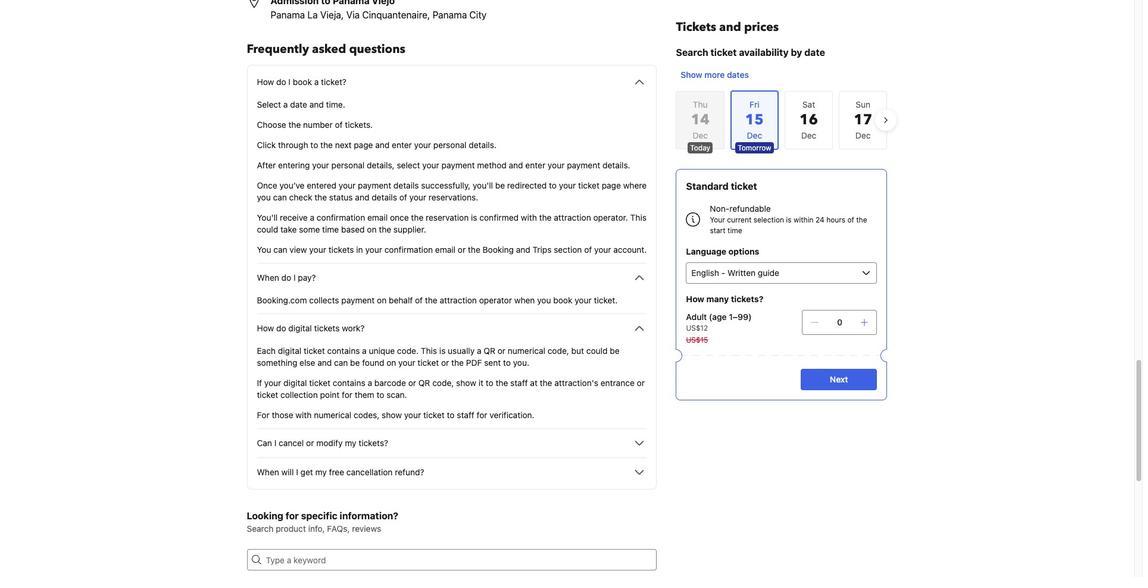 Task type: vqa. For each thing, say whether or not it's contained in the screenshot.
'Dates'
yes



Task type: describe. For each thing, give the bounding box(es) containing it.
Type a keyword field
[[261, 550, 657, 571]]

to inside each digital ticket contains a unique code. this is usually a qr or numerical code, but could be something else and can be found on your ticket or the pdf sent to you.
[[503, 358, 511, 368]]

1 vertical spatial details
[[372, 192, 397, 203]]

qr inside each digital ticket contains a unique code. this is usually a qr or numerical code, but could be something else and can be found on your ticket or the pdf sent to you.
[[484, 346, 496, 356]]

vieja,
[[320, 10, 344, 20]]

dec for 17
[[856, 130, 871, 141]]

and left prices
[[720, 19, 742, 35]]

ticket?
[[321, 77, 347, 87]]

a inside dropdown button
[[314, 77, 319, 87]]

1 horizontal spatial confirmation
[[385, 245, 433, 255]]

for
[[257, 410, 270, 421]]

next
[[830, 375, 849, 385]]

payment up successfully,
[[442, 160, 475, 170]]

of inside "once you've entered your payment details successfully, you'll be redirected to your ticket page where you can check the status and details of your reservations."
[[400, 192, 407, 203]]

ticket.
[[594, 296, 618, 306]]

select a date and time.
[[257, 99, 345, 110]]

within
[[794, 216, 814, 225]]

questions
[[349, 41, 406, 57]]

prices
[[745, 19, 779, 35]]

ticket up the else on the bottom left
[[304, 346, 325, 356]]

adult (age 1–99) us$12
[[687, 312, 752, 333]]

those
[[272, 410, 293, 421]]

redirected
[[508, 181, 547, 191]]

but
[[572, 346, 584, 356]]

tickets inside how do digital tickets work? dropdown button
[[314, 324, 340, 334]]

supplier.
[[394, 225, 426, 235]]

pdf
[[466, 358, 482, 368]]

the down once
[[379, 225, 392, 235]]

be inside "once you've entered your payment details successfully, you'll be redirected to your ticket page where you can check the status and details of your reservations."
[[496, 181, 505, 191]]

1 vertical spatial can
[[274, 245, 288, 255]]

to down barcode
[[377, 390, 385, 400]]

found
[[362, 358, 385, 368]]

2 vertical spatial be
[[350, 358, 360, 368]]

you'll
[[473, 181, 493, 191]]

0 vertical spatial search
[[676, 47, 709, 58]]

numerical inside each digital ticket contains a unique code. this is usually a qr or numerical code, but could be something else and can be found on your ticket or the pdf sent to you.
[[508, 346, 546, 356]]

your
[[710, 216, 726, 225]]

is for be
[[440, 346, 446, 356]]

receive
[[280, 213, 308, 223]]

cancellation
[[347, 468, 393, 478]]

point
[[320, 390, 340, 400]]

the inside "once you've entered your payment details successfully, you'll be redirected to your ticket page where you can check the status and details of your reservations."
[[315, 192, 327, 203]]

0
[[838, 318, 843, 328]]

number
[[303, 120, 333, 130]]

time inside 'non-refundable your current selection is within 24 hours of the start time'
[[728, 226, 743, 235]]

how do digital tickets work?
[[257, 324, 365, 334]]

reservations.
[[429, 192, 479, 203]]

language
[[687, 247, 727, 257]]

how for how do i book a ticket?
[[257, 77, 274, 87]]

you.
[[513, 358, 530, 368]]

the left next
[[321, 140, 333, 150]]

ticket up point
[[309, 378, 331, 388]]

and up the redirected on the left top
[[509, 160, 523, 170]]

you've
[[280, 181, 305, 191]]

attraction inside you'll receive a confirmation email once the reservation is confirmed with the attraction operator. this could take some time based on the supplier.
[[554, 213, 591, 223]]

on inside you'll receive a confirmation email once the reservation is confirmed with the attraction operator. this could take some time based on the supplier.
[[367, 225, 377, 235]]

0 horizontal spatial enter
[[392, 140, 412, 150]]

start
[[710, 226, 726, 235]]

free
[[329, 468, 344, 478]]

verification.
[[490, 410, 535, 421]]

work?
[[342, 324, 365, 334]]

1 vertical spatial show
[[382, 410, 402, 421]]

dates
[[727, 70, 749, 80]]

standard ticket
[[687, 181, 758, 192]]

how many tickets?
[[687, 294, 764, 304]]

is inside 'non-refundable your current selection is within 24 hours of the start time'
[[787, 216, 792, 225]]

refund?
[[395, 468, 424, 478]]

entrance
[[601, 378, 635, 388]]

0 vertical spatial details
[[394, 181, 419, 191]]

1 vertical spatial email
[[435, 245, 456, 255]]

do for tickets
[[276, 324, 286, 334]]

the inside each digital ticket contains a unique code. this is usually a qr or numerical code, but could be something else and can be found on your ticket or the pdf sent to you.
[[452, 358, 464, 368]]

dec for 14
[[693, 130, 708, 141]]

and up details,
[[375, 140, 390, 150]]

can i cancel or modify my tickets? button
[[257, 437, 647, 451]]

0 horizontal spatial attraction
[[440, 296, 477, 306]]

can inside "once you've entered your payment details successfully, you'll be redirected to your ticket page where you can check the status and details of your reservations."
[[273, 192, 287, 203]]

section
[[554, 245, 582, 255]]

at
[[530, 378, 538, 388]]

confirmation inside you'll receive a confirmation email once the reservation is confirmed with the attraction operator. this could take some time based on the supplier.
[[317, 213, 365, 223]]

1 horizontal spatial tickets?
[[731, 294, 764, 304]]

date inside the how do i book a ticket? element
[[290, 99, 307, 110]]

1 vertical spatial enter
[[526, 160, 546, 170]]

or inside dropdown button
[[306, 438, 314, 449]]

collection
[[281, 390, 318, 400]]

time.
[[326, 99, 345, 110]]

of right behalf
[[415, 296, 423, 306]]

the up the through
[[289, 120, 301, 130]]

show more dates button
[[676, 64, 754, 86]]

how for how do digital tickets work?
[[257, 324, 274, 334]]

it
[[479, 378, 484, 388]]

thu 14 dec today
[[691, 99, 711, 153]]

if
[[257, 378, 262, 388]]

a up found
[[362, 346, 367, 356]]

for those with numerical codes, show your ticket to staff for verification.
[[257, 410, 535, 421]]

could inside you'll receive a confirmation email once the reservation is confirmed with the attraction operator. this could take some time based on the supplier.
[[257, 225, 278, 235]]

code, inside each digital ticket contains a unique code. this is usually a qr or numerical code, but could be something else and can be found on your ticket or the pdf sent to you.
[[548, 346, 569, 356]]

or right barcode
[[409, 378, 416, 388]]

2 horizontal spatial be
[[610, 346, 620, 356]]

confirmed
[[480, 213, 519, 223]]

info,
[[308, 524, 325, 534]]

book inside dropdown button
[[293, 77, 312, 87]]

usually
[[448, 346, 475, 356]]

1 vertical spatial on
[[377, 296, 387, 306]]

faqs,
[[327, 524, 350, 534]]

1 vertical spatial for
[[477, 410, 488, 421]]

tickets? inside dropdown button
[[359, 438, 389, 449]]

sat 16 dec
[[800, 99, 819, 141]]

based
[[341, 225, 365, 235]]

show
[[681, 70, 703, 80]]

to down choose the number of tickets.
[[311, 140, 318, 150]]

the right it
[[496, 378, 508, 388]]

sent
[[484, 358, 501, 368]]

qr inside if your digital ticket contains a barcode or qr code, show it to the staff at the attraction's entrance or ticket collection point for them to scan.
[[419, 378, 430, 388]]

tickets.
[[345, 120, 373, 130]]

tickets and prices
[[676, 19, 779, 35]]

digital for your
[[284, 378, 307, 388]]

is for some
[[471, 213, 478, 223]]

ticket up show more dates
[[711, 47, 737, 58]]

language options
[[687, 247, 760, 257]]

you
[[257, 245, 271, 255]]

show more dates
[[681, 70, 749, 80]]

a inside you'll receive a confirmation email once the reservation is confirmed with the attraction operator. this could take some time based on the supplier.
[[310, 213, 315, 223]]

cinquantenaire,
[[362, 10, 430, 20]]

entered
[[307, 181, 337, 191]]

time inside you'll receive a confirmation email once the reservation is confirmed with the attraction operator. this could take some time based on the supplier.
[[322, 225, 339, 235]]

how for how many tickets?
[[687, 294, 705, 304]]

adult
[[687, 312, 707, 322]]

the up trips on the top left of page
[[540, 213, 552, 223]]

how do digital tickets work? element
[[257, 336, 647, 422]]

options
[[729, 247, 760, 257]]

take
[[281, 225, 297, 235]]

contains inside each digital ticket contains a unique code. this is usually a qr or numerical code, but could be something else and can be found on your ticket or the pdf sent to you.
[[327, 346, 360, 356]]

and inside each digital ticket contains a unique code. this is usually a qr or numerical code, but could be something else and can be found on your ticket or the pdf sent to you.
[[318, 358, 332, 368]]

of right section
[[585, 245, 592, 255]]

entering
[[278, 160, 310, 170]]

information?
[[340, 511, 399, 522]]

my inside dropdown button
[[315, 468, 327, 478]]

the down when do i pay? dropdown button
[[425, 296, 438, 306]]

can inside each digital ticket contains a unique code. this is usually a qr or numerical code, but could be something else and can be found on your ticket or the pdf sent to you.
[[334, 358, 348, 368]]

today
[[691, 144, 711, 153]]

barcode
[[375, 378, 406, 388]]

operator.
[[594, 213, 628, 223]]

this inside you'll receive a confirmation email once the reservation is confirmed with the attraction operator. this could take some time based on the supplier.
[[631, 213, 647, 223]]

staff inside if your digital ticket contains a barcode or qr code, show it to the staff at the attraction's entrance or ticket collection point for them to scan.
[[511, 378, 528, 388]]

unique
[[369, 346, 395, 356]]

standard
[[687, 181, 729, 192]]

sun 17 dec
[[854, 99, 873, 141]]

1 vertical spatial details.
[[603, 160, 631, 170]]

in
[[356, 245, 363, 255]]

next
[[335, 140, 352, 150]]

ticket inside "once you've entered your payment details successfully, you'll be redirected to your ticket page where you can check the status and details of your reservations."
[[579, 181, 600, 191]]

and inside "once you've entered your payment details successfully, you'll be redirected to your ticket page where you can check the status and details of your reservations."
[[355, 192, 370, 203]]

codes,
[[354, 410, 380, 421]]

us$12
[[687, 324, 709, 333]]



Task type: locate. For each thing, give the bounding box(es) containing it.
1 horizontal spatial dec
[[802, 130, 817, 141]]

1 vertical spatial how
[[687, 294, 705, 304]]

(age
[[710, 312, 727, 322]]

0 vertical spatial numerical
[[508, 346, 546, 356]]

a right select
[[284, 99, 288, 110]]

successfully,
[[421, 181, 471, 191]]

and right the else on the bottom left
[[318, 358, 332, 368]]

through
[[278, 140, 308, 150]]

ticket down if at the bottom of page
[[257, 390, 278, 400]]

my inside dropdown button
[[345, 438, 357, 449]]

dec up the today
[[693, 130, 708, 141]]

or right the cancel
[[306, 438, 314, 449]]

1 horizontal spatial book
[[554, 296, 573, 306]]

where
[[624, 181, 647, 191]]

booking.com collects payment on behalf of the attraction operator when you book your ticket.
[[257, 296, 618, 306]]

2 vertical spatial do
[[276, 324, 286, 334]]

1 vertical spatial date
[[290, 99, 307, 110]]

0 vertical spatial this
[[631, 213, 647, 223]]

2 panama from the left
[[433, 10, 467, 20]]

0 vertical spatial book
[[293, 77, 312, 87]]

page left where
[[602, 181, 621, 191]]

1 vertical spatial with
[[296, 410, 312, 421]]

how do digital tickets work? button
[[257, 322, 647, 336]]

0 horizontal spatial be
[[350, 358, 360, 368]]

0 horizontal spatial details.
[[469, 140, 497, 150]]

1 horizontal spatial personal
[[434, 140, 467, 150]]

enter up the redirected on the left top
[[526, 160, 546, 170]]

how up adult
[[687, 294, 705, 304]]

1 horizontal spatial is
[[471, 213, 478, 223]]

0 vertical spatial contains
[[327, 346, 360, 356]]

0 vertical spatial enter
[[392, 140, 412, 150]]

attraction
[[554, 213, 591, 223], [440, 296, 477, 306]]

with inside you'll receive a confirmation email once the reservation is confirmed with the attraction operator. this could take some time based on the supplier.
[[521, 213, 537, 223]]

could down the 'you'll'
[[257, 225, 278, 235]]

1 horizontal spatial page
[[602, 181, 621, 191]]

your inside each digital ticket contains a unique code. this is usually a qr or numerical code, but could be something else and can be found on your ticket or the pdf sent to you.
[[399, 358, 416, 368]]

1 vertical spatial confirmation
[[385, 245, 433, 255]]

0 horizontal spatial dec
[[693, 130, 708, 141]]

1 vertical spatial digital
[[278, 346, 302, 356]]

1 vertical spatial you
[[538, 296, 551, 306]]

do for pay?
[[282, 273, 291, 283]]

0 vertical spatial page
[[354, 140, 373, 150]]

is inside you'll receive a confirmation email once the reservation is confirmed with the attraction operator. this could take some time based on the supplier.
[[471, 213, 478, 223]]

you right when
[[538, 296, 551, 306]]

them
[[355, 390, 375, 400]]

click through to the next page and enter your personal details.
[[257, 140, 497, 150]]

2 vertical spatial can
[[334, 358, 348, 368]]

date right the by
[[805, 47, 826, 58]]

0 vertical spatial when
[[257, 273, 279, 283]]

0 vertical spatial code,
[[548, 346, 569, 356]]

1 horizontal spatial time
[[728, 226, 743, 235]]

when do i pay?
[[257, 273, 316, 283]]

my right the modify
[[345, 438, 357, 449]]

something
[[257, 358, 298, 368]]

status
[[329, 192, 353, 203]]

book right when
[[554, 296, 573, 306]]

dec down 16
[[802, 130, 817, 141]]

my right get
[[315, 468, 327, 478]]

1 vertical spatial do
[[282, 273, 291, 283]]

digital for do
[[289, 324, 312, 334]]

looking for specific information? search product info, faqs, reviews
[[247, 511, 399, 534]]

your inside if your digital ticket contains a barcode or qr code, show it to the staff at the attraction's entrance or ticket collection point for them to scan.
[[264, 378, 281, 388]]

0 horizontal spatial date
[[290, 99, 307, 110]]

how up each
[[257, 324, 274, 334]]

ticket down if your digital ticket contains a barcode or qr code, show it to the staff at the attraction's entrance or ticket collection point for them to scan.
[[424, 410, 445, 421]]

0 vertical spatial tickets
[[329, 245, 354, 255]]

1 vertical spatial numerical
[[314, 410, 352, 421]]

0 vertical spatial date
[[805, 47, 826, 58]]

0 vertical spatial you
[[257, 192, 271, 203]]

when
[[515, 296, 535, 306]]

for inside 'looking for specific information? search product info, faqs, reviews'
[[286, 511, 299, 522]]

0 vertical spatial staff
[[511, 378, 528, 388]]

or right the entrance
[[637, 378, 645, 388]]

0 vertical spatial email
[[368, 213, 388, 223]]

after
[[257, 160, 276, 170]]

i for pay?
[[294, 273, 296, 283]]

how do i book a ticket? element
[[257, 89, 647, 256]]

the right hours in the right top of the page
[[857, 216, 868, 225]]

more
[[705, 70, 725, 80]]

dec down 17
[[856, 130, 871, 141]]

for right point
[[342, 390, 353, 400]]

attraction's
[[555, 378, 599, 388]]

i right will
[[296, 468, 298, 478]]

2 when from the top
[[257, 468, 279, 478]]

city
[[470, 10, 487, 20]]

show down scan.
[[382, 410, 402, 421]]

email
[[368, 213, 388, 223], [435, 245, 456, 255]]

book up the select a date and time.
[[293, 77, 312, 87]]

the left booking on the top
[[468, 245, 481, 255]]

search up show
[[676, 47, 709, 58]]

0 vertical spatial details.
[[469, 140, 497, 150]]

1 horizontal spatial enter
[[526, 160, 546, 170]]

1 panama from the left
[[271, 10, 305, 20]]

tickets? down codes,
[[359, 438, 389, 449]]

by
[[791, 47, 803, 58]]

1 vertical spatial tickets?
[[359, 438, 389, 449]]

numerical up you.
[[508, 346, 546, 356]]

availability
[[740, 47, 789, 58]]

looking
[[247, 511, 284, 522]]

pay?
[[298, 273, 316, 283]]

1 vertical spatial this
[[421, 346, 437, 356]]

1 when from the top
[[257, 273, 279, 283]]

can left found
[[334, 358, 348, 368]]

how up select
[[257, 77, 274, 87]]

0 horizontal spatial this
[[421, 346, 437, 356]]

the down usually
[[452, 358, 464, 368]]

after entering your personal details, select your payment method and enter your payment details.
[[257, 160, 631, 170]]

do down booking.com
[[276, 324, 286, 334]]

hours
[[827, 216, 846, 225]]

1 vertical spatial contains
[[333, 378, 366, 388]]

1 horizontal spatial email
[[435, 245, 456, 255]]

to right the redirected on the left top
[[549, 181, 557, 191]]

many
[[707, 294, 729, 304]]

if your digital ticket contains a barcode or qr code, show it to the staff at the attraction's entrance or ticket collection point for them to scan.
[[257, 378, 645, 400]]

details
[[394, 181, 419, 191], [372, 192, 397, 203]]

0 horizontal spatial staff
[[457, 410, 475, 421]]

non-
[[710, 204, 730, 214]]

for left verification.
[[477, 410, 488, 421]]

of inside 'non-refundable your current selection is within 24 hours of the start time'
[[848, 216, 855, 225]]

you
[[257, 192, 271, 203], [538, 296, 551, 306]]

tickets inside the how do i book a ticket? element
[[329, 245, 354, 255]]

1 dec from the left
[[693, 130, 708, 141]]

contains inside if your digital ticket contains a barcode or qr code, show it to the staff at the attraction's entrance or ticket collection point for them to scan.
[[333, 378, 366, 388]]

modify
[[316, 438, 343, 449]]

once
[[257, 181, 277, 191]]

date
[[805, 47, 826, 58], [290, 99, 307, 110]]

selection
[[754, 216, 785, 225]]

or up the sent
[[498, 346, 506, 356]]

show inside if your digital ticket contains a barcode or qr code, show it to the staff at the attraction's entrance or ticket collection point for them to scan.
[[456, 378, 477, 388]]

i up the select a date and time.
[[289, 77, 291, 87]]

2 vertical spatial how
[[257, 324, 274, 334]]

with inside the how do digital tickets work? element
[[296, 410, 312, 421]]

ticket up operator.
[[579, 181, 600, 191]]

digital inside dropdown button
[[289, 324, 312, 334]]

for up product
[[286, 511, 299, 522]]

0 horizontal spatial personal
[[332, 160, 365, 170]]

0 vertical spatial on
[[367, 225, 377, 235]]

contains up them
[[333, 378, 366, 388]]

0 vertical spatial qr
[[484, 346, 496, 356]]

0 horizontal spatial qr
[[419, 378, 430, 388]]

is inside each digital ticket contains a unique code. this is usually a qr or numerical code, but could be something else and can be found on your ticket or the pdf sent to you.
[[440, 346, 446, 356]]

0 horizontal spatial numerical
[[314, 410, 352, 421]]

is left 'confirmed'
[[471, 213, 478, 223]]

of left 'tickets.'
[[335, 120, 343, 130]]

i inside when do i pay? dropdown button
[[294, 273, 296, 283]]

dec inside thu 14 dec today
[[693, 130, 708, 141]]

0 vertical spatial digital
[[289, 324, 312, 334]]

or down usually
[[441, 358, 449, 368]]

la
[[308, 10, 318, 20]]

next button
[[801, 369, 878, 391]]

once
[[390, 213, 409, 223]]

code, inside if your digital ticket contains a barcode or qr code, show it to the staff at the attraction's entrance or ticket collection point for them to scan.
[[433, 378, 454, 388]]

choose the number of tickets.
[[257, 120, 373, 130]]

on inside each digital ticket contains a unique code. this is usually a qr or numerical code, but could be something else and can be found on your ticket or the pdf sent to you.
[[387, 358, 396, 368]]

0 vertical spatial tickets?
[[731, 294, 764, 304]]

qr up the sent
[[484, 346, 496, 356]]

do up select
[[276, 77, 286, 87]]

payment inside "once you've entered your payment details successfully, you'll be redirected to your ticket page where you can check the status and details of your reservations."
[[358, 181, 392, 191]]

digital inside if your digital ticket contains a barcode or qr code, show it to the staff at the attraction's entrance or ticket collection point for them to scan.
[[284, 378, 307, 388]]

you can view your tickets in your confirmation email or the booking and trips section of your account.
[[257, 245, 647, 255]]

region containing 14
[[667, 86, 898, 155]]

with right 'confirmed'
[[521, 213, 537, 223]]

of up once
[[400, 192, 407, 203]]

1 horizontal spatial could
[[587, 346, 608, 356]]

search inside 'looking for specific information? search product info, faqs, reviews'
[[247, 524, 274, 534]]

with down collection
[[296, 410, 312, 421]]

payment up operator.
[[567, 160, 601, 170]]

i for get
[[296, 468, 298, 478]]

2 horizontal spatial is
[[787, 216, 792, 225]]

how inside dropdown button
[[257, 77, 274, 87]]

payment up work?
[[342, 296, 375, 306]]

1 vertical spatial attraction
[[440, 296, 477, 306]]

time down current
[[728, 226, 743, 235]]

is left within
[[787, 216, 792, 225]]

you inside "once you've entered your payment details successfully, you'll be redirected to your ticket page where you can check the status and details of your reservations."
[[257, 192, 271, 203]]

0 vertical spatial personal
[[434, 140, 467, 150]]

panama left city
[[433, 10, 467, 20]]

numerical down point
[[314, 410, 352, 421]]

0 horizontal spatial my
[[315, 468, 327, 478]]

dec for 16
[[802, 130, 817, 141]]

digital inside each digital ticket contains a unique code. this is usually a qr or numerical code, but could be something else and can be found on your ticket or the pdf sent to you.
[[278, 346, 302, 356]]

the right at
[[540, 378, 553, 388]]

a up some
[[310, 213, 315, 223]]

do for book
[[276, 77, 286, 87]]

details. up method
[[469, 140, 497, 150]]

0 vertical spatial do
[[276, 77, 286, 87]]

be up the entrance
[[610, 346, 620, 356]]

0 horizontal spatial panama
[[271, 10, 305, 20]]

i inside how do i book a ticket? dropdown button
[[289, 77, 291, 87]]

to down if your digital ticket contains a barcode or qr code, show it to the staff at the attraction's entrance or ticket collection point for them to scan.
[[447, 410, 455, 421]]

when inside dropdown button
[[257, 273, 279, 283]]

could right but
[[587, 346, 608, 356]]

a up pdf
[[477, 346, 482, 356]]

details. up where
[[603, 160, 631, 170]]

1 vertical spatial book
[[554, 296, 573, 306]]

and left time. on the left of the page
[[310, 99, 324, 110]]

page inside "once you've entered your payment details successfully, you'll be redirected to your ticket page where you can check the status and details of your reservations."
[[602, 181, 621, 191]]

ticket down code.
[[418, 358, 439, 368]]

0 horizontal spatial with
[[296, 410, 312, 421]]

when do i pay? button
[[257, 271, 647, 285]]

0 horizontal spatial page
[[354, 140, 373, 150]]

to right it
[[486, 378, 494, 388]]

0 horizontal spatial confirmation
[[317, 213, 365, 223]]

2 horizontal spatial for
[[477, 410, 488, 421]]

a up them
[[368, 378, 372, 388]]

dec inside "sat 16 dec"
[[802, 130, 817, 141]]

1 horizontal spatial search
[[676, 47, 709, 58]]

page right next
[[354, 140, 373, 150]]

operator
[[479, 296, 512, 306]]

3 dec from the left
[[856, 130, 871, 141]]

show left it
[[456, 378, 477, 388]]

method
[[477, 160, 507, 170]]

or inside the how do i book a ticket? element
[[458, 245, 466, 255]]

when inside dropdown button
[[257, 468, 279, 478]]

contains
[[327, 346, 360, 356], [333, 378, 366, 388]]

and right status
[[355, 192, 370, 203]]

how inside dropdown button
[[257, 324, 274, 334]]

details down select
[[394, 181, 419, 191]]

or
[[458, 245, 466, 255], [498, 346, 506, 356], [441, 358, 449, 368], [409, 378, 416, 388], [637, 378, 645, 388], [306, 438, 314, 449]]

0 horizontal spatial time
[[322, 225, 339, 235]]

do
[[276, 77, 286, 87], [282, 273, 291, 283], [276, 324, 286, 334]]

0 vertical spatial can
[[273, 192, 287, 203]]

2 vertical spatial for
[[286, 511, 299, 522]]

can
[[257, 438, 272, 449]]

1 horizontal spatial with
[[521, 213, 537, 223]]

via
[[347, 10, 360, 20]]

is left usually
[[440, 346, 446, 356]]

dec inside sun 17 dec
[[856, 130, 871, 141]]

16
[[800, 110, 819, 130]]

confirmation up based
[[317, 213, 365, 223]]

0 vertical spatial attraction
[[554, 213, 591, 223]]

email left once
[[368, 213, 388, 223]]

of right hours in the right top of the page
[[848, 216, 855, 225]]

17
[[854, 110, 873, 130]]

some
[[299, 225, 320, 235]]

qr
[[484, 346, 496, 356], [419, 378, 430, 388]]

1 vertical spatial staff
[[457, 410, 475, 421]]

a inside if your digital ticket contains a barcode or qr code, show it to the staff at the attraction's entrance or ticket collection point for them to scan.
[[368, 378, 372, 388]]

0 horizontal spatial search
[[247, 524, 274, 534]]

ticket
[[711, 47, 737, 58], [579, 181, 600, 191], [731, 181, 758, 192], [304, 346, 325, 356], [418, 358, 439, 368], [309, 378, 331, 388], [257, 390, 278, 400], [424, 410, 445, 421]]

of
[[335, 120, 343, 130], [400, 192, 407, 203], [848, 216, 855, 225], [585, 245, 592, 255], [415, 296, 423, 306]]

to inside "once you've entered your payment details successfully, you'll be redirected to your ticket page where you can check the status and details of your reservations."
[[549, 181, 557, 191]]

when for when do i pay?
[[257, 273, 279, 283]]

frequently
[[247, 41, 309, 57]]

scan.
[[387, 390, 407, 400]]

be left found
[[350, 358, 360, 368]]

a left ticket? at the top of page
[[314, 77, 319, 87]]

1 vertical spatial be
[[610, 346, 620, 356]]

behalf
[[389, 296, 413, 306]]

0 horizontal spatial could
[[257, 225, 278, 235]]

on left behalf
[[377, 296, 387, 306]]

staff left at
[[511, 378, 528, 388]]

this inside each digital ticket contains a unique code. this is usually a qr or numerical code, but could be something else and can be found on your ticket or the pdf sent to you.
[[421, 346, 437, 356]]

region
[[667, 86, 898, 155]]

1 horizontal spatial this
[[631, 213, 647, 223]]

when for when will i get my free cancellation refund?
[[257, 468, 279, 478]]

digital down booking.com
[[289, 324, 312, 334]]

tickets left 'in' on the left of page
[[329, 245, 354, 255]]

1 horizontal spatial qr
[[484, 346, 496, 356]]

code, down each digital ticket contains a unique code. this is usually a qr or numerical code, but could be something else and can be found on your ticket or the pdf sent to you.
[[433, 378, 454, 388]]

time
[[322, 225, 339, 235], [728, 226, 743, 235]]

the up supplier.
[[411, 213, 424, 223]]

qr down each digital ticket contains a unique code. this is usually a qr or numerical code, but could be something else and can be found on your ticket or the pdf sent to you.
[[419, 378, 430, 388]]

0 horizontal spatial show
[[382, 410, 402, 421]]

0 vertical spatial confirmation
[[317, 213, 365, 223]]

1 vertical spatial personal
[[332, 160, 365, 170]]

0 horizontal spatial email
[[368, 213, 388, 223]]

code.
[[397, 346, 419, 356]]

1 vertical spatial search
[[247, 524, 274, 534]]

panama left la
[[271, 10, 305, 20]]

1 horizontal spatial for
[[342, 390, 353, 400]]

0 horizontal spatial code,
[[433, 378, 454, 388]]

tickets? up 1–99)
[[731, 294, 764, 304]]

payment
[[442, 160, 475, 170], [567, 160, 601, 170], [358, 181, 392, 191], [342, 296, 375, 306]]

search ticket availability by date
[[676, 47, 826, 58]]

i inside can i cancel or modify my tickets? dropdown button
[[275, 438, 277, 449]]

can right you on the top of page
[[274, 245, 288, 255]]

2 dec from the left
[[802, 130, 817, 141]]

attraction down when do i pay? dropdown button
[[440, 296, 477, 306]]

sun
[[856, 99, 871, 110]]

email inside you'll receive a confirmation email once the reservation is confirmed with the attraction operator. this could take some time based on the supplier.
[[368, 213, 388, 223]]

us$15
[[687, 336, 709, 345]]

1 vertical spatial could
[[587, 346, 608, 356]]

panama la vieja, via cinquantenaire, panama city
[[271, 10, 487, 20]]

i inside when will i get my free cancellation refund? dropdown button
[[296, 468, 298, 478]]

refundable
[[730, 204, 771, 214]]

1 vertical spatial code,
[[433, 378, 454, 388]]

1 vertical spatial when
[[257, 468, 279, 478]]

on
[[367, 225, 377, 235], [377, 296, 387, 306], [387, 358, 396, 368]]

will
[[282, 468, 294, 478]]

for inside if your digital ticket contains a barcode or qr code, show it to the staff at the attraction's entrance or ticket collection point for them to scan.
[[342, 390, 353, 400]]

1 horizontal spatial date
[[805, 47, 826, 58]]

the down entered
[[315, 192, 327, 203]]

1 horizontal spatial you
[[538, 296, 551, 306]]

booking.com
[[257, 296, 307, 306]]

current
[[728, 216, 752, 225]]

with
[[521, 213, 537, 223], [296, 410, 312, 421]]

0 vertical spatial show
[[456, 378, 477, 388]]

could inside each digital ticket contains a unique code. this is usually a qr or numerical code, but could be something else and can be found on your ticket or the pdf sent to you.
[[587, 346, 608, 356]]

code, left but
[[548, 346, 569, 356]]

ticket up refundable
[[731, 181, 758, 192]]

i for book
[[289, 77, 291, 87]]

else
[[300, 358, 315, 368]]

0 vertical spatial be
[[496, 181, 505, 191]]

confirmation down supplier.
[[385, 245, 433, 255]]

and left trips on the top left of page
[[516, 245, 531, 255]]

date down how do i book a ticket?
[[290, 99, 307, 110]]

account.
[[614, 245, 647, 255]]

the inside 'non-refundable your current selection is within 24 hours of the start time'
[[857, 216, 868, 225]]

enter
[[392, 140, 412, 150], [526, 160, 546, 170]]

on down the unique
[[387, 358, 396, 368]]

1 vertical spatial page
[[602, 181, 621, 191]]

do inside dropdown button
[[276, 324, 286, 334]]

specific
[[301, 511, 338, 522]]

check
[[289, 192, 312, 203]]

1 horizontal spatial my
[[345, 438, 357, 449]]



